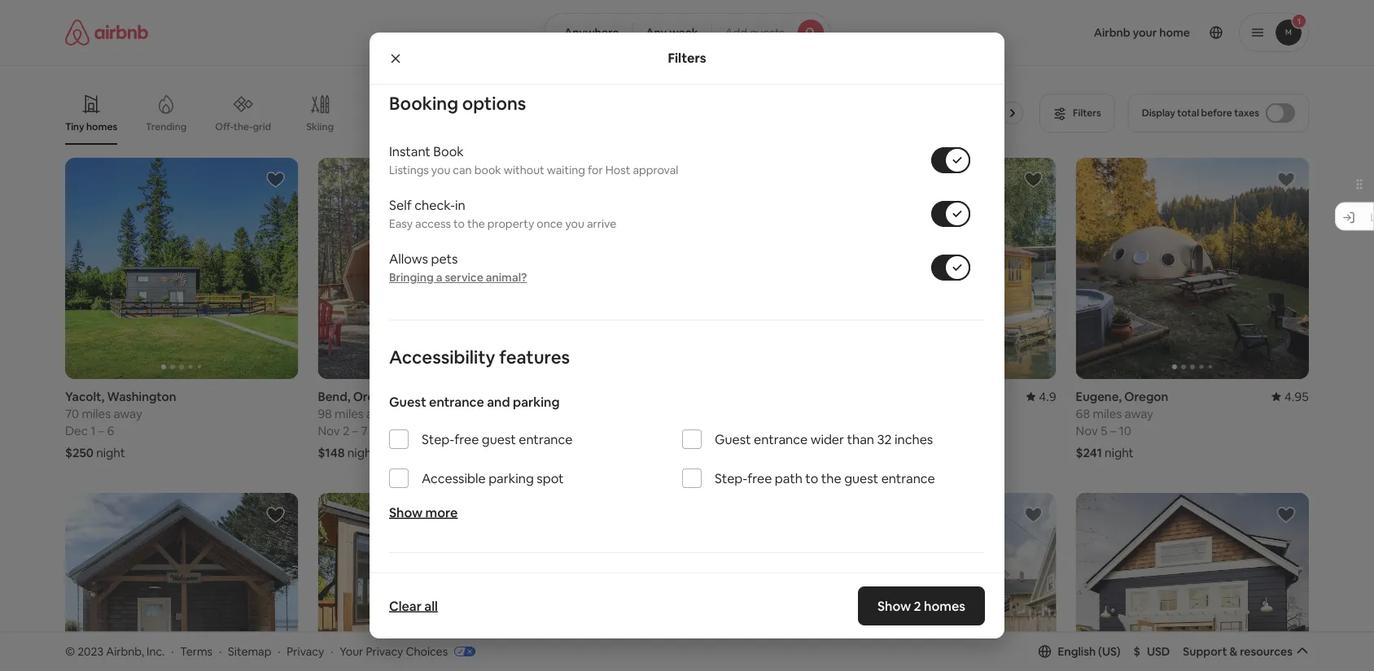 Task type: locate. For each thing, give the bounding box(es) containing it.
1 nov from the left
[[318, 423, 340, 439]]

parking
[[513, 394, 560, 410], [489, 470, 534, 487]]

sitemap
[[228, 645, 271, 659]]

2
[[343, 423, 350, 439], [914, 598, 922, 615]]

nov left 5
[[1076, 423, 1098, 439]]

add
[[725, 25, 747, 40]]

oregon up 10
[[1125, 389, 1169, 405]]

week
[[670, 25, 698, 40]]

booking
[[389, 92, 458, 115]]

allows
[[389, 250, 428, 267]]

guest entrance and parking
[[389, 394, 560, 410]]

homes inside filters dialog
[[924, 598, 966, 615]]

inc.
[[147, 645, 165, 659]]

4.95 out of 5 average rating image for eugene, oregon 68 miles away nov 5 – 10 $241 night
[[1272, 389, 1309, 405]]

3 · from the left
[[278, 645, 281, 659]]

– inside eugene, oregon 68 miles away nov 5 – 10 $241 night
[[1111, 423, 1117, 439]]

guest down $132
[[845, 470, 879, 487]]

0 horizontal spatial privacy
[[287, 645, 324, 659]]

tiny homes
[[65, 121, 117, 133]]

2 vertical spatial show
[[878, 598, 911, 615]]

nov left 15
[[823, 423, 846, 439]]

oregon inside eugene, oregon 68 miles away nov 5 – 10 $241 night
[[1125, 389, 1169, 405]]

miles up 5
[[1093, 406, 1122, 422]]

1 horizontal spatial miles
[[335, 406, 364, 422]]

display total before taxes
[[1142, 107, 1260, 119]]

· left your
[[331, 645, 333, 659]]

off-the-grid
[[215, 120, 271, 133]]

1 horizontal spatial show
[[650, 573, 679, 588]]

0 vertical spatial add to wishlist: portland, oregon image
[[1024, 170, 1044, 190]]

show
[[389, 505, 423, 521], [650, 573, 679, 588], [878, 598, 911, 615]]

any
[[646, 25, 667, 40]]

0 vertical spatial step-
[[422, 431, 455, 448]]

1 vertical spatial add to wishlist: portland, oregon image
[[1024, 506, 1044, 525]]

0 vertical spatial the
[[467, 217, 485, 231]]

· right inc.
[[171, 645, 174, 659]]

guest down and
[[482, 431, 516, 448]]

nov down 98
[[318, 423, 340, 439]]

1 horizontal spatial to
[[806, 470, 819, 487]]

0 horizontal spatial the
[[467, 217, 485, 231]]

0 vertical spatial you
[[431, 163, 451, 178]]

1 vertical spatial homes
[[924, 598, 966, 615]]

·
[[171, 645, 174, 659], [219, 645, 222, 659], [278, 645, 281, 659], [331, 645, 333, 659]]

night down 10
[[1105, 445, 1134, 461]]

book
[[474, 163, 501, 178]]

add to wishlist: bend, oregon image
[[519, 170, 538, 190]]

– right 15
[[863, 423, 869, 439]]

0 vertical spatial to
[[454, 217, 465, 231]]

0 vertical spatial free
[[455, 431, 479, 448]]

None search field
[[544, 13, 831, 52]]

4.95 for bend, oregon 98 miles away nov 2 – 7 $148 night
[[527, 389, 551, 405]]

you
[[431, 163, 451, 178], [565, 217, 585, 231]]

1 vertical spatial you
[[565, 217, 585, 231]]

0 horizontal spatial homes
[[86, 121, 117, 133]]

sitemap link
[[228, 645, 271, 659]]

2 – from the left
[[352, 423, 358, 439]]

2 4.95 out of 5 average rating image from the left
[[1272, 389, 1309, 405]]

1 horizontal spatial guest
[[845, 470, 879, 487]]

english (us) button
[[1039, 645, 1121, 659]]

show inside show map button
[[650, 573, 679, 588]]

show more button
[[389, 505, 458, 521]]

1 privacy from the left
[[287, 645, 324, 659]]

$ usd
[[1134, 645, 1170, 659]]

any week button
[[632, 13, 712, 52]]

0 horizontal spatial 4.95
[[527, 389, 551, 405]]

0 horizontal spatial show
[[389, 505, 423, 521]]

parking left the spot
[[489, 470, 534, 487]]

– right 11
[[608, 423, 615, 439]]

night inside the bend, oregon 98 miles away nov 2 – 7 $148 night
[[348, 445, 377, 461]]

away for 10
[[1125, 406, 1154, 422]]

7
[[361, 423, 368, 439]]

1 night from the left
[[96, 445, 125, 461]]

1 horizontal spatial you
[[565, 217, 585, 231]]

clear all
[[389, 598, 438, 615]]

0 horizontal spatial oregon
[[353, 389, 397, 405]]

oregon up 7 on the left of page
[[353, 389, 397, 405]]

entrance
[[429, 394, 484, 410], [519, 431, 573, 448], [754, 431, 808, 448], [882, 470, 935, 487]]

entrance up the spot
[[519, 431, 573, 448]]

add to wishlist: yacolt, washington image
[[266, 170, 285, 190]]

0 horizontal spatial 2
[[343, 423, 350, 439]]

away up 7 on the left of page
[[367, 406, 395, 422]]

5
[[1101, 423, 1108, 439]]

show for show more
[[389, 505, 423, 521]]

1 horizontal spatial guest
[[715, 431, 751, 448]]

1 vertical spatial 2
[[914, 598, 922, 615]]

0 horizontal spatial step-
[[422, 431, 455, 448]]

1 vertical spatial guest
[[845, 470, 879, 487]]

0 horizontal spatial 4.95 out of 5 average rating image
[[513, 389, 551, 405]]

the left property
[[467, 217, 485, 231]]

miles up 1
[[82, 406, 111, 422]]

for
[[588, 163, 603, 178]]

off-
[[215, 120, 234, 133]]

4 nov from the left
[[1076, 423, 1098, 439]]

the
[[467, 217, 485, 231], [822, 470, 842, 487]]

4.95
[[527, 389, 551, 405], [1285, 389, 1309, 405]]

self
[[389, 197, 412, 213]]

step- left path
[[715, 470, 748, 487]]

1 – from the left
[[98, 423, 104, 439]]

you right "once"
[[565, 217, 585, 231]]

0 vertical spatial homes
[[86, 121, 117, 133]]

night inside the yacolt, washington 70 miles away dec 1 – 6 $250 night
[[96, 445, 125, 461]]

©
[[65, 645, 75, 659]]

trending
[[146, 121, 187, 133]]

terms · sitemap · privacy ·
[[180, 645, 333, 659]]

2 miles from the left
[[335, 406, 364, 422]]

2 nov from the left
[[571, 423, 593, 439]]

away for 6
[[114, 406, 142, 422]]

to down in
[[454, 217, 465, 231]]

arrive
[[587, 217, 617, 231]]

bringing a service animal? button
[[389, 270, 527, 285]]

step- up the accessible
[[422, 431, 455, 448]]

1 4.95 out of 5 average rating image from the left
[[513, 389, 551, 405]]

oregon for 98 miles away
[[353, 389, 397, 405]]

the down $132
[[822, 470, 842, 487]]

step-free path to the guest entrance
[[715, 470, 935, 487]]

group
[[65, 81, 1030, 145], [65, 158, 298, 380], [318, 158, 551, 380], [571, 158, 804, 380], [823, 158, 1057, 380], [1076, 158, 1309, 380], [65, 494, 298, 672], [318, 494, 551, 672], [571, 494, 804, 672], [823, 494, 1057, 672], [1076, 494, 1309, 672], [370, 554, 1005, 672]]

3 – from the left
[[608, 423, 615, 439]]

2 oregon from the left
[[1125, 389, 1169, 405]]

1 horizontal spatial 4.95
[[1285, 389, 1309, 405]]

2 horizontal spatial show
[[878, 598, 911, 615]]

night for $241
[[1105, 445, 1134, 461]]

guest entrance wider than 32 inches
[[715, 431, 933, 448]]

5 – from the left
[[1111, 423, 1117, 439]]

0 vertical spatial show
[[389, 505, 423, 521]]

4 – from the left
[[863, 423, 869, 439]]

1 horizontal spatial oregon
[[1125, 389, 1169, 405]]

washington
[[107, 389, 176, 405]]

3 away from the left
[[1125, 406, 1154, 422]]

to
[[454, 217, 465, 231], [806, 470, 819, 487]]

away inside the bend, oregon 98 miles away nov 2 – 7 $148 night
[[367, 406, 395, 422]]

3 nov from the left
[[823, 423, 846, 439]]

your privacy choices
[[340, 645, 448, 659]]

miles down bend,
[[335, 406, 364, 422]]

1 vertical spatial show
[[650, 573, 679, 588]]

1 horizontal spatial 2
[[914, 598, 922, 615]]

3 miles from the left
[[1093, 406, 1122, 422]]

1 miles from the left
[[82, 406, 111, 422]]

1 vertical spatial guest
[[715, 431, 751, 448]]

guest for guest entrance and parking
[[389, 394, 426, 410]]

2023
[[78, 645, 104, 659]]

1 horizontal spatial homes
[[924, 598, 966, 615]]

free left path
[[748, 470, 772, 487]]

1 horizontal spatial 4.95 out of 5 average rating image
[[1272, 389, 1309, 405]]

waiting
[[547, 163, 585, 178]]

guests
[[750, 25, 785, 40]]

0 horizontal spatial you
[[431, 163, 451, 178]]

–
[[98, 423, 104, 439], [352, 423, 358, 439], [608, 423, 615, 439], [863, 423, 869, 439], [1111, 423, 1117, 439]]

1 4.95 from the left
[[527, 389, 551, 405]]

0 horizontal spatial away
[[114, 406, 142, 422]]

0 vertical spatial parking
[[513, 394, 560, 410]]

host
[[606, 163, 631, 178]]

1 horizontal spatial away
[[367, 406, 395, 422]]

access
[[415, 217, 451, 231]]

you down the book
[[431, 163, 451, 178]]

night down 6
[[96, 445, 125, 461]]

a
[[436, 270, 443, 285]]

you inside self check-in easy access to the property once you arrive
[[565, 217, 585, 231]]

1 vertical spatial free
[[748, 470, 772, 487]]

2 away from the left
[[367, 406, 395, 422]]

add to wishlist: portland, oregon image
[[1024, 170, 1044, 190], [1024, 506, 1044, 525]]

2 horizontal spatial away
[[1125, 406, 1154, 422]]

privacy right your
[[366, 645, 403, 659]]

away inside the yacolt, washington 70 miles away dec 1 – 6 $250 night
[[114, 406, 142, 422]]

1 horizontal spatial step-
[[715, 470, 748, 487]]

0 horizontal spatial to
[[454, 217, 465, 231]]

3 night from the left
[[852, 445, 881, 461]]

1 oregon from the left
[[353, 389, 397, 405]]

step-free guest entrance
[[422, 431, 573, 448]]

nov left 11
[[571, 423, 593, 439]]

step-
[[422, 431, 455, 448], [715, 470, 748, 487]]

nov inside the "nov 11 – 16 $117"
[[571, 423, 593, 439]]

oregon inside the bend, oregon 98 miles away nov 2 – 7 $148 night
[[353, 389, 397, 405]]

0 horizontal spatial guest
[[482, 431, 516, 448]]

0 vertical spatial guest
[[389, 394, 426, 410]]

dec
[[65, 423, 88, 439]]

night down 20
[[852, 445, 881, 461]]

– inside the yacolt, washington 70 miles away dec 1 – 6 $250 night
[[98, 423, 104, 439]]

· right terms
[[219, 645, 222, 659]]

4.9 out of 5 average rating image
[[1026, 389, 1057, 405]]

away inside eugene, oregon 68 miles away nov 5 – 10 $241 night
[[1125, 406, 1154, 422]]

show 2 homes link
[[858, 587, 985, 626]]

miles inside the yacolt, washington 70 miles away dec 1 – 6 $250 night
[[82, 406, 111, 422]]

2 4.95 from the left
[[1285, 389, 1309, 405]]

group containing off-the-grid
[[65, 81, 1030, 145]]

parking right and
[[513, 394, 560, 410]]

night
[[96, 445, 125, 461], [348, 445, 377, 461], [852, 445, 881, 461], [1105, 445, 1134, 461]]

miles inside eugene, oregon 68 miles away nov 5 – 10 $241 night
[[1093, 406, 1122, 422]]

privacy left your
[[287, 645, 324, 659]]

away down washington
[[114, 406, 142, 422]]

free down "guest entrance and parking"
[[455, 431, 479, 448]]

spot
[[537, 470, 564, 487]]

oregon
[[353, 389, 397, 405], [1125, 389, 1169, 405]]

0 horizontal spatial miles
[[82, 406, 111, 422]]

$250
[[65, 445, 94, 461]]

away
[[114, 406, 142, 422], [367, 406, 395, 422], [1125, 406, 1154, 422]]

night for $250
[[96, 445, 125, 461]]

show inside show 2 homes link
[[878, 598, 911, 615]]

listings
[[389, 163, 429, 178]]

profile element
[[850, 0, 1309, 65]]

free
[[455, 431, 479, 448], [748, 470, 772, 487]]

– right 5
[[1111, 423, 1117, 439]]

2 night from the left
[[348, 445, 377, 461]]

– inside the "nov 11 – 16 $117"
[[608, 423, 615, 439]]

– left 7 on the left of page
[[352, 423, 358, 439]]

– right 1
[[98, 423, 104, 439]]

miles inside the bend, oregon 98 miles away nov 2 – 7 $148 night
[[335, 406, 364, 422]]

booking options
[[389, 92, 526, 115]]

any week
[[646, 25, 698, 40]]

approval
[[633, 163, 679, 178]]

instant book listings you can book without waiting for host approval
[[389, 143, 679, 178]]

none search field containing anywhere
[[544, 13, 831, 52]]

away up 10
[[1125, 406, 1154, 422]]

2 horizontal spatial miles
[[1093, 406, 1122, 422]]

1 horizontal spatial privacy
[[366, 645, 403, 659]]

guest
[[482, 431, 516, 448], [845, 470, 879, 487]]

1 horizontal spatial free
[[748, 470, 772, 487]]

0 vertical spatial 2
[[343, 423, 350, 439]]

miles for 1
[[82, 406, 111, 422]]

· left privacy link
[[278, 645, 281, 659]]

0 horizontal spatial free
[[455, 431, 479, 448]]

accessible
[[422, 470, 486, 487]]

2 add to wishlist: portland, oregon image from the top
[[1024, 506, 1044, 525]]

1 away from the left
[[114, 406, 142, 422]]

book
[[434, 143, 464, 160]]

allows pets bringing a service animal?
[[389, 250, 527, 285]]

0 horizontal spatial guest
[[389, 394, 426, 410]]

show map button
[[633, 561, 741, 600]]

1 horizontal spatial the
[[822, 470, 842, 487]]

property
[[488, 217, 534, 231]]

4.95 out of 5 average rating image
[[513, 389, 551, 405], [1272, 389, 1309, 405]]

night down 7 on the left of page
[[348, 445, 377, 461]]

night inside eugene, oregon 68 miles away nov 5 – 10 $241 night
[[1105, 445, 1134, 461]]

in
[[455, 197, 466, 213]]

32
[[877, 431, 892, 448]]

– inside the bend, oregon 98 miles away nov 2 – 7 $148 night
[[352, 423, 358, 439]]

4 night from the left
[[1105, 445, 1134, 461]]

1 vertical spatial step-
[[715, 470, 748, 487]]

miles
[[82, 406, 111, 422], [335, 406, 364, 422], [1093, 406, 1122, 422]]

to right path
[[806, 470, 819, 487]]

guest for guest entrance wider than 32 inches
[[715, 431, 751, 448]]

4.9
[[1039, 389, 1057, 405]]



Task type: describe. For each thing, give the bounding box(es) containing it.
show 2 homes
[[878, 598, 966, 615]]

eugene, oregon 68 miles away nov 5 – 10 $241 night
[[1076, 389, 1169, 461]]

bend,
[[318, 389, 351, 405]]

11
[[596, 423, 606, 439]]

0 vertical spatial guest
[[482, 431, 516, 448]]

20
[[872, 423, 886, 439]]

service
[[445, 270, 484, 285]]

yacolt, washington 70 miles away dec 1 – 6 $250 night
[[65, 389, 176, 461]]

nov 15 – 20 $132 night
[[823, 423, 886, 461]]

display total before taxes button
[[1128, 94, 1309, 133]]

free for guest
[[455, 431, 479, 448]]

(us)
[[1099, 645, 1121, 659]]

show map
[[650, 573, 705, 588]]

add to wishlist: chinook, washington image
[[266, 506, 285, 525]]

eugene,
[[1076, 389, 1122, 405]]

add to wishlist: eugene, oregon image
[[1277, 170, 1296, 190]]

– inside nov 15 – 20 $132 night
[[863, 423, 869, 439]]

&
[[1230, 645, 1238, 659]]

features
[[499, 346, 570, 369]]

accessibility
[[389, 346, 496, 369]]

1 vertical spatial the
[[822, 470, 842, 487]]

4.95 out of 5 average rating image for bend, oregon 98 miles away nov 2 – 7 $148 night
[[513, 389, 551, 405]]

1 · from the left
[[171, 645, 174, 659]]

add guests button
[[711, 13, 831, 52]]

nov inside the bend, oregon 98 miles away nov 2 – 7 $148 night
[[318, 423, 340, 439]]

options
[[462, 92, 526, 115]]

2 inside the bend, oregon 98 miles away nov 2 – 7 $148 night
[[343, 423, 350, 439]]

tiny
[[65, 121, 84, 133]]

4.95 for eugene, oregon 68 miles away nov 5 – 10 $241 night
[[1285, 389, 1309, 405]]

resources
[[1240, 645, 1293, 659]]

pets
[[431, 250, 458, 267]]

night for $148
[[348, 445, 377, 461]]

privacy link
[[287, 645, 324, 659]]

entrance down the 'inches'
[[882, 470, 935, 487]]

1 vertical spatial parking
[[489, 470, 534, 487]]

miles for 5
[[1093, 406, 1122, 422]]

to inside self check-in easy access to the property once you arrive
[[454, 217, 465, 231]]

animal?
[[486, 270, 527, 285]]

wider
[[811, 431, 844, 448]]

once
[[537, 217, 563, 231]]

support
[[1184, 645, 1228, 659]]

terms
[[180, 645, 213, 659]]

anywhere
[[564, 25, 619, 40]]

step- for step-free guest entrance
[[422, 431, 455, 448]]

night inside nov 15 – 20 $132 night
[[852, 445, 881, 461]]

68
[[1076, 406, 1091, 422]]

anywhere button
[[544, 13, 633, 52]]

usd
[[1147, 645, 1170, 659]]

airbnb,
[[106, 645, 144, 659]]

– for $241
[[1111, 423, 1117, 439]]

nov inside eugene, oregon 68 miles away nov 5 – 10 $241 night
[[1076, 423, 1098, 439]]

1 vertical spatial to
[[806, 470, 819, 487]]

show for show map
[[650, 573, 679, 588]]

1
[[91, 423, 96, 439]]

and
[[487, 394, 510, 410]]

$148
[[318, 445, 345, 461]]

step- for step-free path to the guest entrance
[[715, 470, 748, 487]]

english
[[1058, 645, 1096, 659]]

the inside self check-in easy access to the property once you arrive
[[467, 217, 485, 231]]

the-
[[234, 120, 253, 133]]

$132
[[823, 445, 850, 461]]

english (us)
[[1058, 645, 1121, 659]]

total
[[1178, 107, 1200, 119]]

easy
[[389, 217, 413, 231]]

add to wishlist: portland, oregon image
[[1277, 506, 1296, 525]]

nov inside nov 15 – 20 $132 night
[[823, 423, 846, 439]]

1 add to wishlist: portland, oregon image from the top
[[1024, 170, 1044, 190]]

check-
[[415, 197, 455, 213]]

entrance up path
[[754, 431, 808, 448]]

2 · from the left
[[219, 645, 222, 659]]

show for show 2 homes
[[878, 598, 911, 615]]

4 · from the left
[[331, 645, 333, 659]]

without
[[504, 163, 545, 178]]

map
[[681, 573, 705, 588]]

© 2023 airbnb, inc. ·
[[65, 645, 174, 659]]

filters dialog
[[370, 33, 1005, 672]]

oregon for 68 miles away
[[1125, 389, 1169, 405]]

terms link
[[180, 645, 213, 659]]

15
[[848, 423, 860, 439]]

inches
[[895, 431, 933, 448]]

instant
[[389, 143, 431, 160]]

skiing
[[306, 121, 334, 133]]

away for 7
[[367, 406, 395, 422]]

bringing
[[389, 270, 434, 285]]

6
[[107, 423, 114, 439]]

before
[[1202, 107, 1233, 119]]

display
[[1142, 107, 1176, 119]]

support & resources
[[1184, 645, 1293, 659]]

accessible parking spot
[[422, 470, 564, 487]]

grid
[[253, 120, 271, 133]]

70
[[65, 406, 79, 422]]

– for $250
[[98, 423, 104, 439]]

free for path
[[748, 470, 772, 487]]

you inside instant book listings you can book without waiting for host approval
[[431, 163, 451, 178]]

98
[[318, 406, 332, 422]]

taxes
[[1235, 107, 1260, 119]]

2 inside filters dialog
[[914, 598, 922, 615]]

miles for 2
[[335, 406, 364, 422]]

path
[[775, 470, 803, 487]]

entrance left and
[[429, 394, 484, 410]]

can
[[453, 163, 472, 178]]

more
[[426, 505, 458, 521]]

show more
[[389, 505, 458, 521]]

nov 11 – 16 $117
[[571, 423, 629, 461]]

2 privacy from the left
[[366, 645, 403, 659]]

$
[[1134, 645, 1141, 659]]

– for $148
[[352, 423, 358, 439]]

your
[[340, 645, 363, 659]]



Task type: vqa. For each thing, say whether or not it's contained in the screenshot.
Trending
yes



